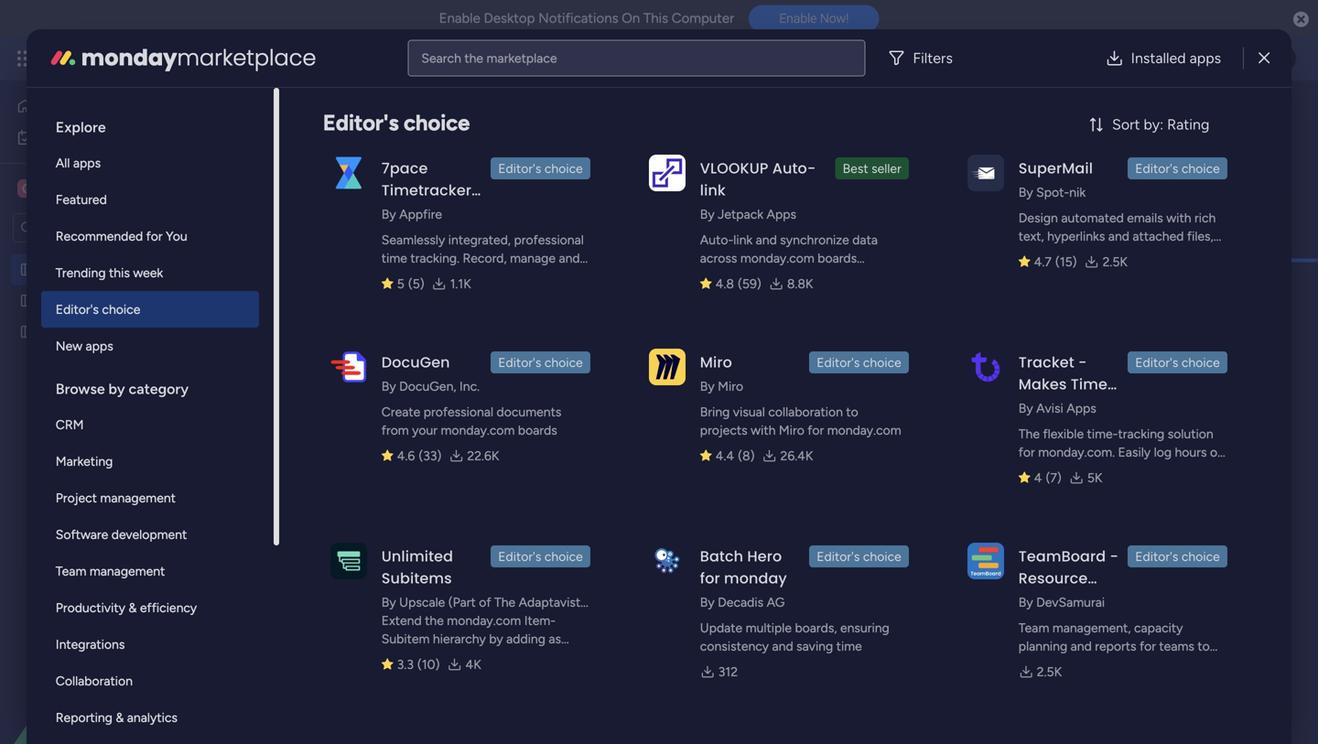 Task type: vqa. For each thing, say whether or not it's contained in the screenshot.
Screen Shot 2020-06-09 at 17.51.54.png
no



Task type: describe. For each thing, give the bounding box(es) containing it.
/ for 2
[[1222, 172, 1227, 187]]

automate
[[1162, 172, 1219, 187]]

by for 7pace timetracker for monday.com
[[382, 206, 396, 222]]

editor's for tracket - makes time work
[[1135, 355, 1178, 370]]

app logo image for unlimited subitems
[[330, 543, 367, 579]]

integrations option
[[41, 626, 259, 663]]

choice for batch hero for monday
[[863, 549, 901, 564]]

boards,
[[795, 620, 837, 636]]

and inside the flexible time-tracking solution for monday.com. easily log hours on existing items and subitems.
[[1101, 463, 1122, 478]]

0 vertical spatial digital
[[278, 95, 370, 135]]

design
[[1019, 210, 1058, 226]]

activity button
[[1069, 101, 1156, 130]]

child
[[466, 649, 494, 665]]

saving
[[796, 638, 833, 654]]

computer
[[672, 10, 734, 27]]

management up here:
[[462, 95, 663, 135]]

projects inside team management, capacity planning and reports for teams to visualize projects and team's time.
[[1070, 657, 1118, 672]]

text,
[[1019, 228, 1044, 244]]

team management, capacity planning and reports for teams to visualize projects and team's time.
[[1019, 620, 1214, 672]]

choice for tracket - makes time work
[[1182, 355, 1220, 370]]

0 vertical spatial asset
[[377, 95, 455, 135]]

desktop
[[484, 10, 535, 27]]

(33)
[[419, 448, 442, 464]]

bring
[[700, 404, 730, 420]]

monday.com down appfire
[[382, 224, 482, 244]]

public board image for digital asset management (dam)
[[19, 261, 37, 278]]

productivity & efficiency option
[[41, 589, 259, 626]]

files view
[[771, 172, 829, 187]]

boards inside create professional documents from your monday.com boards
[[518, 422, 557, 438]]

editor's choice inside editor's choice "option"
[[56, 302, 140, 317]]

the flexible time-tracking solution for monday.com. easily log hours on existing items and subitems.
[[1019, 426, 1225, 478]]

4 for 4 (7)
[[1034, 470, 1042, 486]]

26
[[581, 361, 593, 373]]

apps for installed apps
[[1190, 49, 1221, 67]]

link inside the vlookup auto- link
[[700, 180, 726, 200]]

crm
[[56, 417, 84, 433]]

assets
[[102, 180, 144, 197]]

team for team workload
[[394, 172, 425, 187]]

collaborative whiteboard
[[516, 172, 662, 187]]

choice for supermail
[[1182, 161, 1220, 176]]

monday.com inside the design automated emails with rich text, hyperlinks and attached files, directly from monday.com
[[1095, 247, 1170, 262]]

many
[[382, 649, 413, 665]]

4.6
[[397, 448, 415, 464]]

c
[[22, 181, 31, 196]]

items
[[1066, 463, 1098, 478]]

by upscale (part of the adaptavist group)
[[382, 595, 581, 628]]

crm option
[[41, 406, 259, 443]]

choice inside editor's choice "option"
[[102, 302, 140, 317]]

(15)
[[1055, 254, 1077, 270]]

unlimited
[[382, 546, 453, 567]]

w8   19 - 25
[[442, 361, 491, 373]]

reporting & analytics option
[[41, 699, 259, 736]]

installed apps button
[[1091, 40, 1236, 76]]

4 for 4
[[508, 438, 514, 451]]

app logo image for tracket - makes time work
[[967, 349, 1004, 385]]

create
[[382, 404, 420, 420]]

consistency
[[700, 638, 769, 654]]

team workload
[[394, 172, 482, 187]]

10
[[698, 361, 709, 373]]

by for supermail
[[1019, 184, 1033, 200]]

Search field
[[530, 215, 585, 241]]

professional inside seamlessly integrated, professional time tracking. record, manage and report without the extra work.
[[514, 232, 584, 248]]

link inside auto-link and synchronize data across monday.com boards effortlessly.
[[733, 232, 753, 248]]

list box for creative assets
[[0, 250, 233, 595]]

monday marketplace image
[[1114, 49, 1132, 68]]

new apps option
[[41, 328, 259, 364]]

batch hero for monday
[[700, 546, 787, 589]]

management left see plans icon
[[185, 48, 284, 69]]

miro inside the bring visual collaboration to projects with miro for monday.com
[[779, 422, 804, 438]]

software development option
[[41, 516, 259, 553]]

docs
[[714, 172, 743, 187]]

value
[[522, 625, 554, 640]]

1 horizontal spatial 4
[[683, 361, 689, 373]]

1 vertical spatial as
[[552, 649, 565, 665]]

explore
[[56, 119, 106, 136]]

editor's choice up about
[[323, 109, 470, 136]]

on
[[622, 10, 640, 27]]

arrow down image
[[745, 217, 767, 239]]

best
[[843, 161, 868, 176]]

my work
[[42, 130, 91, 145]]

Workload field
[[299, 288, 389, 312]]

with inside the bring visual collaboration to projects with miro for monday.com
[[751, 422, 776, 438]]

team management option
[[41, 553, 259, 589]]

(59)
[[738, 276, 761, 292]]

redesign
[[157, 324, 207, 340]]

editor's for docugen
[[498, 355, 541, 370]]

all apps option
[[41, 145, 259, 181]]

adding
[[506, 631, 546, 647]]

marketing option
[[41, 443, 259, 480]]

& for productivity
[[129, 600, 137, 616]]

record,
[[463, 250, 507, 266]]

vlookup
[[700, 158, 768, 178]]

browse by category heading
[[41, 364, 259, 406]]

view
[[800, 172, 829, 187]]

software development
[[56, 527, 187, 542]]

for inside batch hero for monday
[[700, 568, 720, 589]]

hyperlinks
[[1047, 228, 1105, 244]]

extra
[[490, 269, 519, 284]]

docugen
[[382, 352, 450, 373]]

this inside option
[[109, 265, 130, 281]]

main table
[[306, 172, 367, 187]]

and inside seamlessly integrated, professional time tracking. record, manage and report without the extra work.
[[559, 250, 580, 266]]

for inside team management, capacity planning and reports for teams to visualize projects and team's time.
[[1140, 638, 1156, 654]]

choice for unlimited subitems
[[544, 549, 583, 564]]

planning
[[1019, 638, 1067, 654]]

and down reports
[[1121, 657, 1142, 672]]

enable for enable now!
[[779, 11, 817, 26]]

jetpack
[[718, 206, 763, 222]]

attached
[[1133, 228, 1184, 244]]

work for monday
[[148, 48, 181, 69]]

1 horizontal spatial 2.5k
[[1103, 254, 1128, 270]]

data
[[852, 232, 878, 248]]

add view image
[[853, 173, 861, 186]]

1 horizontal spatial digital asset management (dam)
[[278, 95, 763, 135]]

with inside the design automated emails with rich text, hyperlinks and attached files, directly from monday.com
[[1166, 210, 1191, 226]]

workspace image
[[17, 178, 36, 199]]

inc.
[[460, 378, 480, 394]]

apps for tracket - makes time work
[[1067, 400, 1096, 416]]

1.1k
[[450, 276, 471, 292]]

app logo image for 7pace timetracker for monday.com
[[330, 154, 367, 191]]

seamlessly integrated, professional time tracking. record, manage and report without the extra work.
[[382, 232, 584, 284]]

by devsamurai
[[1019, 595, 1105, 610]]

this
[[643, 10, 668, 27]]

the for marketplace
[[464, 50, 483, 66]]

apps for all apps
[[73, 155, 101, 171]]

- left '10'
[[692, 361, 696, 373]]

w8
[[442, 361, 458, 373]]

- left 3
[[595, 361, 599, 373]]

auto- inside auto-link and synchronize data across monday.com boards effortlessly.
[[700, 232, 733, 248]]

editor's for miro
[[817, 355, 860, 370]]

of inside by upscale (part of the adaptavist group)
[[479, 595, 491, 610]]

4.8
[[716, 276, 734, 292]]

app logo image for docugen
[[330, 349, 367, 385]]

by:
[[1144, 116, 1164, 133]]

table
[[336, 172, 367, 187]]

(8)
[[738, 448, 755, 464]]

0 horizontal spatial 2.5k
[[1037, 664, 1062, 680]]

all
[[56, 155, 70, 171]]

feb
[[562, 361, 579, 373]]

25
[[480, 361, 491, 373]]

and down management, at right
[[1071, 638, 1092, 654]]

ag
[[767, 595, 785, 610]]

312
[[718, 664, 738, 680]]

list box for monday
[[41, 103, 259, 744]]

invite / 1 button
[[1163, 101, 1254, 130]]

the for monday.com
[[425, 613, 444, 628]]

design automated emails with rich text, hyperlinks and attached files, directly from monday.com
[[1019, 210, 1216, 262]]

visual
[[733, 404, 765, 420]]

integrated,
[[448, 232, 511, 248]]

notifications
[[538, 10, 618, 27]]

3
[[602, 361, 607, 373]]

by inside heading
[[109, 380, 125, 398]]

activity
[[1077, 108, 1121, 123]]

by jetpack apps
[[700, 206, 796, 222]]

https://youtu.be/9x6_kyyrn_e
[[568, 139, 743, 154]]

lottie animation image
[[0, 559, 233, 744]]

editor's for teamboard - resource planning
[[1135, 549, 1178, 564]]

my work option
[[11, 123, 222, 152]]

learn more about this package of templates here: https://youtu.be/9x6_kyyrn_e
[[280, 139, 743, 154]]

by docugen, inc.
[[382, 378, 480, 394]]

5k
[[1087, 470, 1102, 486]]

and inside update multiple boards, ensuring consistency and saving time
[[772, 638, 793, 654]]

editor's for batch hero for monday
[[817, 549, 860, 564]]

upscale
[[399, 595, 445, 610]]

recommended for you
[[56, 228, 187, 244]]

editor's for 7pace timetracker for monday.com
[[498, 161, 541, 176]]

editor's choice for 7pace timetracker for monday.com
[[498, 161, 583, 176]]

editor's choice for unlimited subitems
[[498, 549, 583, 564]]

editor's up about
[[323, 109, 399, 136]]

for inside the bring visual collaboration to projects with miro for monday.com
[[808, 422, 824, 438]]

w11
[[770, 361, 788, 373]]

0 horizontal spatial digital
[[43, 262, 79, 277]]

by avisi apps
[[1019, 400, 1096, 416]]

0 vertical spatial (dam)
[[670, 95, 763, 135]]

website homepage redesign
[[43, 324, 207, 340]]

by for teamboard - resource planning
[[1019, 595, 1033, 610]]

editor's choice for batch hero for monday
[[817, 549, 901, 564]]

by inside extend the monday.com item- subitem hierarchy by adding as many levels of child subitems as you need.
[[489, 631, 503, 647]]

resource
[[1019, 568, 1088, 589]]



Task type: locate. For each thing, give the bounding box(es) containing it.
collaborative whiteboard button
[[496, 165, 662, 194]]

monday.com down collaboration
[[827, 422, 901, 438]]

editor's choice down rating
[[1135, 161, 1220, 176]]

management inside option
[[90, 563, 165, 579]]

for down batch
[[700, 568, 720, 589]]

team inside button
[[394, 172, 425, 187]]

lottie animation element
[[0, 559, 233, 744]]

sort
[[1112, 116, 1140, 133]]

for up "seamlessly"
[[382, 202, 402, 222]]

asset inside button
[[315, 220, 345, 236]]

asset up 'creative requests'
[[83, 262, 113, 277]]

and down by jetpack apps
[[756, 232, 777, 248]]

editor's choice option
[[41, 291, 259, 328]]

boards down documents
[[518, 422, 557, 438]]

1 horizontal spatial projects
[[1070, 657, 1118, 672]]

/ left the 1
[[1232, 108, 1237, 123]]

the down work at the bottom of page
[[1019, 426, 1040, 442]]

0 vertical spatial of
[[460, 139, 472, 154]]

explore heading
[[41, 103, 259, 145]]

1 vertical spatial projects
[[1070, 657, 1118, 672]]

from inside create professional documents from your monday.com boards
[[382, 422, 409, 438]]

1 vertical spatial miro
[[718, 378, 743, 394]]

0 vertical spatial miro
[[700, 352, 732, 373]]

1 vertical spatial 2.5k
[[1037, 664, 1062, 680]]

2.5k down planning
[[1037, 664, 1062, 680]]

creative for creative assets
[[42, 180, 99, 197]]

workload inside field
[[304, 288, 384, 311]]

- right 11
[[801, 361, 805, 373]]

files view button
[[757, 165, 842, 194]]

miro up bring
[[718, 378, 743, 394]]

0 horizontal spatial link
[[700, 180, 726, 200]]

by for unlimited subitems
[[382, 595, 396, 610]]

0 vertical spatial public board image
[[19, 261, 37, 278]]

for
[[382, 202, 402, 222], [146, 228, 163, 244], [808, 422, 824, 438], [1019, 444, 1035, 460], [700, 568, 720, 589], [1140, 638, 1156, 654]]

option
[[0, 253, 233, 257]]

widget
[[451, 220, 491, 236]]

filter button
[[680, 214, 767, 243]]

Digital asset management (DAM) field
[[274, 95, 768, 135]]

of right package
[[460, 139, 472, 154]]

time inside update multiple boards, ensuring consistency and saving time
[[836, 638, 862, 654]]

choice for 7pace timetracker for monday.com
[[544, 161, 583, 176]]

0 vertical spatial with
[[1166, 210, 1191, 226]]

the inside extend the monday.com item- subitem hierarchy by adding as many levels of child subitems as you need.
[[425, 613, 444, 628]]

1 vertical spatial boards
[[518, 422, 557, 438]]

monday inside batch hero for monday
[[724, 568, 787, 589]]

4 (7)
[[1034, 470, 1062, 486]]

0 vertical spatial as
[[549, 631, 561, 647]]

search everything image
[[1159, 49, 1177, 68]]

12
[[352, 361, 362, 373]]

0 horizontal spatial asset
[[83, 262, 113, 277]]

0 horizontal spatial (dam)
[[195, 262, 232, 277]]

4 right 22.6k
[[508, 438, 514, 451]]

by appfire
[[382, 206, 442, 222]]

apps for vlookup auto- link
[[767, 206, 796, 222]]

creative
[[42, 180, 99, 197], [43, 293, 91, 308]]

workload inside button
[[428, 172, 482, 187]]

choice for miro
[[863, 355, 901, 370]]

time.
[[1186, 657, 1214, 672]]

marketing
[[56, 454, 113, 469]]

adaptavist
[[519, 595, 581, 610]]

editor's choice for teamboard - resource planning
[[1135, 549, 1220, 564]]

1 horizontal spatial auto-
[[772, 158, 816, 178]]

app logo image for supermail
[[967, 154, 1004, 191]]

enable
[[439, 10, 480, 27], [779, 11, 817, 26]]

team management
[[56, 563, 165, 579]]

1 vertical spatial work
[[63, 130, 91, 145]]

documents
[[497, 404, 561, 420]]

1 vertical spatial digital
[[43, 262, 79, 277]]

0 horizontal spatial digital asset management (dam)
[[43, 262, 232, 277]]

1 horizontal spatial digital
[[278, 95, 370, 135]]

public board image
[[19, 292, 37, 309]]

1 horizontal spatial professional
[[514, 232, 584, 248]]

by for tracket - makes time work
[[1019, 400, 1033, 416]]

editor's up adaptavist
[[498, 549, 541, 564]]

0 vertical spatial 2.5k
[[1103, 254, 1128, 270]]

from inside the design automated emails with rich text, hyperlinks and attached files, directly from monday.com
[[1065, 247, 1092, 262]]

rich
[[1195, 210, 1216, 226]]

app logo image
[[330, 154, 367, 191], [649, 154, 685, 191], [967, 154, 1004, 191], [330, 349, 367, 385], [649, 349, 685, 385], [967, 349, 1004, 385], [649, 542, 685, 579], [330, 543, 367, 579], [967, 543, 1004, 579]]

teams
[[1159, 638, 1194, 654]]

&
[[129, 600, 137, 616], [116, 710, 124, 725]]

nik
[[1069, 184, 1086, 200]]

featured option
[[41, 181, 259, 218]]

search the marketplace
[[421, 50, 557, 66]]

monday.com inside auto-link and synchronize data across monday.com boards effortlessly.
[[740, 250, 814, 266]]

apps for new apps
[[86, 338, 113, 354]]

0 horizontal spatial to
[[846, 404, 858, 420]]

1 horizontal spatial &
[[129, 600, 137, 616]]

editor's choice down learn more about this package of templates here: https://youtu.be/9x6_kyyrn_e button
[[498, 161, 583, 176]]

digital asset management (dam) down recommended for you option
[[43, 262, 232, 277]]

1 vertical spatial creative
[[43, 293, 91, 308]]

enable now! button
[[749, 5, 879, 32]]

1 horizontal spatial new
[[285, 220, 311, 236]]

- inside tracket - makes time work
[[1078, 352, 1087, 373]]

editor's left w9
[[498, 355, 541, 370]]

productivity
[[56, 600, 125, 616]]

0 vertical spatial auto-
[[772, 158, 816, 178]]

week
[[133, 265, 163, 281]]

1 vertical spatial public board image
[[19, 323, 37, 341]]

enable inside "button"
[[779, 11, 817, 26]]

asset up package
[[377, 95, 455, 135]]

11
[[790, 361, 799, 373]]

2 enable from the left
[[779, 11, 817, 26]]

as left you
[[552, 649, 565, 665]]

team's
[[1145, 657, 1183, 672]]

by for batch hero for monday
[[700, 595, 715, 610]]

on
[[1210, 444, 1225, 460]]

0 vertical spatial apps
[[767, 206, 796, 222]]

for inside the flexible time-tracking solution for monday.com. easily log hours on existing items and subitems.
[[1019, 444, 1035, 460]]

and inside auto-link and synchronize data across monday.com boards effortlessly.
[[756, 232, 777, 248]]

by for docugen
[[382, 378, 396, 394]]

1 vertical spatial /
[[1222, 172, 1227, 187]]

avisi
[[1036, 400, 1063, 416]]

integrate button
[[944, 160, 1122, 199]]

1 horizontal spatial from
[[1065, 247, 1092, 262]]

you
[[568, 649, 589, 665]]

solution
[[1168, 426, 1213, 442]]

docugen,
[[399, 378, 456, 394]]

monday.com inside the bring visual collaboration to projects with miro for monday.com
[[827, 422, 901, 438]]

all apps
[[56, 155, 101, 171]]

time inside seamlessly integrated, professional time tracking. record, manage and report without the extra work.
[[382, 250, 407, 266]]

new down main
[[285, 220, 311, 236]]

dapulse close image
[[1293, 11, 1309, 29]]

dapulse x slim image
[[1259, 47, 1270, 69]]

and down easily on the right bottom of page
[[1101, 463, 1122, 478]]

/ inside invite / 1 button
[[1232, 108, 1237, 123]]

public board image for website homepage redesign
[[19, 323, 37, 341]]

choice for teamboard - resource planning
[[1182, 549, 1220, 564]]

the inside the flexible time-tracking solution for monday.com. easily log hours on existing items and subitems.
[[1019, 426, 1040, 442]]

app logo image left '10'
[[649, 349, 685, 385]]

public board image
[[19, 261, 37, 278], [19, 323, 37, 341]]

add widget button
[[391, 213, 499, 243]]

2 vertical spatial asset
[[83, 262, 113, 277]]

by inside by upscale (part of the adaptavist group)
[[382, 595, 396, 610]]

choice for docugen
[[544, 355, 583, 370]]

monday.com down attached
[[1095, 247, 1170, 262]]

1 vertical spatial with
[[751, 422, 776, 438]]

supermail
[[1019, 158, 1093, 178]]

creative inside workspace selection element
[[42, 180, 99, 197]]

digital asset management (dam) up learn more about this package of templates here: https://youtu.be/9x6_kyyrn_e
[[278, 95, 763, 135]]

monday for monday marketplace
[[81, 43, 177, 73]]

1 vertical spatial asset
[[315, 220, 345, 236]]

2 horizontal spatial asset
[[377, 95, 455, 135]]

productivity & efficiency
[[56, 600, 197, 616]]

miro up by miro
[[700, 352, 732, 373]]

professional inside create professional documents from your monday.com boards
[[424, 404, 493, 420]]

the down upscale
[[425, 613, 444, 628]]

work up the explore heading
[[148, 48, 181, 69]]

team inside team management, capacity planning and reports for teams to visualize projects and team's time.
[[1019, 620, 1049, 636]]

analytics
[[127, 710, 178, 725]]

templates
[[475, 139, 533, 154]]

2 public board image from the top
[[19, 323, 37, 341]]

monday marketplace image
[[48, 43, 78, 73]]

0 vertical spatial boards
[[818, 250, 857, 266]]

1 horizontal spatial marketplace
[[487, 50, 557, 66]]

management up "productivity & efficiency" at the bottom of page
[[90, 563, 165, 579]]

1 horizontal spatial team
[[394, 172, 425, 187]]

by up update
[[700, 595, 715, 610]]

professional up manage
[[514, 232, 584, 248]]

0 horizontal spatial auto-
[[700, 232, 733, 248]]

monday for monday work management
[[81, 48, 144, 69]]

app logo image left resource
[[967, 543, 1004, 579]]

team for team management
[[56, 563, 86, 579]]

editor's up tracking
[[1135, 355, 1178, 370]]

the down record,
[[468, 269, 487, 284]]

0 horizontal spatial this
[[109, 265, 130, 281]]

asset inside list box
[[83, 262, 113, 277]]

for inside option
[[146, 228, 163, 244]]

list box containing explore
[[41, 103, 259, 744]]

editor's inside "option"
[[56, 302, 99, 317]]

editor's choice up the ensuring
[[817, 549, 901, 564]]

app logo image for miro
[[649, 349, 685, 385]]

decadis
[[718, 595, 764, 610]]

choice down here:
[[544, 161, 583, 176]]

boards down synchronize
[[818, 250, 857, 266]]

for down capacity
[[1140, 638, 1156, 654]]

help image
[[1199, 49, 1217, 68]]

select product image
[[16, 49, 35, 68]]

team for team management, capacity planning and reports for teams to visualize projects and team's time.
[[1019, 620, 1049, 636]]

teamboard
[[1019, 546, 1106, 567]]

here:
[[536, 139, 564, 154]]

1 vertical spatial digital asset management (dam)
[[43, 262, 232, 277]]

/ for 1
[[1232, 108, 1237, 123]]

by up create
[[382, 378, 396, 394]]

projects inside the bring visual collaboration to projects with miro for monday.com
[[700, 422, 748, 438]]

0 vertical spatial team
[[394, 172, 425, 187]]

monday.com up 22.6k
[[441, 422, 515, 438]]

digital up more
[[278, 95, 370, 135]]

1 vertical spatial by
[[489, 631, 503, 647]]

editor's choice for supermail
[[1135, 161, 1220, 176]]

1 vertical spatial the
[[468, 269, 487, 284]]

0 vertical spatial /
[[1232, 108, 1237, 123]]

new up browse at the bottom of page
[[56, 338, 82, 354]]

Search in workspace field
[[38, 217, 153, 238]]

app logo image left batch
[[649, 542, 685, 579]]

apps inside button
[[1190, 49, 1221, 67]]

recommended
[[56, 228, 143, 244]]

1 vertical spatial &
[[116, 710, 124, 725]]

& for reporting
[[116, 710, 124, 725]]

editor's choice up documents
[[498, 355, 583, 370]]

browse by category
[[56, 380, 189, 398]]

1 vertical spatial team
[[56, 563, 86, 579]]

to up time.
[[1198, 638, 1210, 654]]

editor's choice up solution in the bottom of the page
[[1135, 355, 1220, 370]]

report
[[382, 269, 417, 284]]

0 vertical spatial apps
[[1190, 49, 1221, 67]]

list box
[[41, 103, 259, 744], [0, 250, 233, 595]]

w10
[[660, 361, 681, 373]]

reporting
[[56, 710, 112, 725]]

18
[[371, 361, 381, 373]]

3.3 (10)
[[397, 657, 440, 672]]

for inside 7pace timetracker for monday.com
[[382, 202, 402, 222]]

1 horizontal spatial boards
[[818, 250, 857, 266]]

1 vertical spatial 4
[[508, 438, 514, 451]]

website
[[43, 324, 90, 340]]

0 vertical spatial work
[[148, 48, 181, 69]]

new for new apps
[[56, 338, 82, 354]]

w9   feb 26 - 3
[[544, 361, 607, 373]]

the
[[464, 50, 483, 66], [468, 269, 487, 284], [425, 613, 444, 628]]

1 vertical spatial to
[[1198, 638, 1210, 654]]

- right 12
[[364, 361, 368, 373]]

directly
[[1019, 247, 1062, 262]]

monday.com inside create professional documents from your monday.com boards
[[441, 422, 515, 438]]

1 vertical spatial link
[[733, 232, 753, 248]]

projects down bring
[[700, 422, 748, 438]]

emails
[[1127, 210, 1163, 226]]

0 vertical spatial link
[[700, 180, 726, 200]]

1 horizontal spatial work
[[148, 48, 181, 69]]

editor's choice right 11
[[817, 355, 901, 370]]

choice up package
[[404, 109, 470, 136]]

editor's choice up homepage
[[56, 302, 140, 317]]

trending this week option
[[41, 254, 259, 291]]

editor's choice for miro
[[817, 355, 901, 370]]

work for my
[[63, 130, 91, 145]]

to inside team management, capacity planning and reports for teams to visualize projects and team's time.
[[1198, 638, 1210, 654]]

sort by: rating button
[[1056, 110, 1248, 139]]

0 horizontal spatial professional
[[424, 404, 493, 420]]

john smith image
[[1267, 44, 1296, 73]]

0 horizontal spatial new
[[56, 338, 82, 354]]

about
[[348, 139, 381, 154]]

v2 v sign image
[[459, 413, 474, 435]]

0 horizontal spatial by
[[109, 380, 125, 398]]

& left efficiency
[[129, 600, 137, 616]]

monday.com.
[[1038, 444, 1115, 460]]

editor's for unlimited subitems
[[498, 549, 541, 564]]

enable up 'search'
[[439, 10, 480, 27]]

0 horizontal spatial enable
[[439, 10, 480, 27]]

boards inside auto-link and synchronize data across monday.com boards effortlessly.
[[818, 250, 857, 266]]

easily
[[1118, 444, 1151, 460]]

this
[[384, 139, 405, 154], [109, 265, 130, 281]]

management inside option
[[100, 490, 176, 506]]

reporting & analytics
[[56, 710, 178, 725]]

app logo image left unlimited
[[330, 543, 367, 579]]

apps down "time"
[[1067, 400, 1096, 416]]

4 left "(7)"
[[1034, 470, 1042, 486]]

2.5k down hyperlinks
[[1103, 254, 1128, 270]]

1 horizontal spatial time
[[836, 638, 862, 654]]

across
[[700, 250, 737, 266]]

professional
[[514, 232, 584, 248], [424, 404, 493, 420]]

enable now!
[[779, 11, 849, 26]]

editor's for supermail
[[1135, 161, 1178, 176]]

monday
[[81, 43, 177, 73], [81, 48, 144, 69], [724, 568, 787, 589]]

the inside seamlessly integrated, professional time tracking. record, manage and report without the extra work.
[[468, 269, 487, 284]]

1 horizontal spatial /
[[1232, 108, 1237, 123]]

enable for enable desktop notifications on this computer
[[439, 10, 480, 27]]

app logo image for teamboard - resource planning
[[967, 543, 1004, 579]]

management up development
[[100, 490, 176, 506]]

your
[[412, 422, 438, 438]]

creative down all apps
[[42, 180, 99, 197]]

workload left 5
[[304, 288, 384, 311]]

from down create
[[382, 422, 409, 438]]

hero
[[747, 546, 782, 567]]

1 horizontal spatial (dam)
[[670, 95, 763, 135]]

monday.com up 8.8k on the top right of page
[[740, 250, 814, 266]]

- inside "teamboard - resource planning"
[[1110, 546, 1118, 567]]

app logo image down about
[[330, 154, 367, 191]]

by decadis ag
[[700, 595, 785, 610]]

0 vertical spatial digital asset management (dam)
[[278, 95, 763, 135]]

time-
[[1087, 426, 1118, 442]]

0 vertical spatial professional
[[514, 232, 584, 248]]

and inside the design automated emails with rich text, hyperlinks and attached files, directly from monday.com
[[1108, 228, 1130, 244]]

by left jetpack on the right top of the page
[[700, 206, 715, 222]]

1 horizontal spatial workload
[[428, 172, 482, 187]]

1 horizontal spatial with
[[1166, 210, 1191, 226]]

choice up homepage
[[102, 302, 140, 317]]

1 vertical spatial apps
[[73, 155, 101, 171]]

link down vlookup
[[700, 180, 726, 200]]

the right 'search'
[[464, 50, 483, 66]]

of inside button
[[460, 139, 472, 154]]

1 vertical spatial new
[[56, 338, 82, 354]]

the inside by upscale (part of the adaptavist group)
[[494, 595, 516, 610]]

bring visual collaboration to projects with miro for monday.com
[[700, 404, 901, 438]]

2 vertical spatial the
[[425, 613, 444, 628]]

0 horizontal spatial the
[[494, 595, 516, 610]]

work inside option
[[63, 130, 91, 145]]

app logo image left by spot-nik
[[967, 154, 1004, 191]]

1 horizontal spatial to
[[1198, 638, 1210, 654]]

this up the 7pace
[[384, 139, 405, 154]]

editor's choice for docugen
[[498, 355, 583, 370]]

auto-link and synchronize data across monday.com boards effortlessly.
[[700, 232, 878, 284]]

as
[[549, 631, 561, 647], [552, 649, 565, 665]]

app logo image left 18
[[330, 349, 367, 385]]

0 horizontal spatial marketplace
[[177, 43, 316, 73]]

management down recommended for you option
[[116, 262, 192, 277]]

existing
[[1019, 463, 1063, 478]]

team inside "team management" option
[[56, 563, 86, 579]]

0 horizontal spatial boards
[[518, 422, 557, 438]]

collaboration option
[[41, 663, 259, 699]]

0 horizontal spatial projects
[[700, 422, 748, 438]]

and down the emails
[[1108, 228, 1130, 244]]

miro down collaboration
[[779, 422, 804, 438]]

work up all apps
[[63, 130, 91, 145]]

by right browse at the bottom of page
[[109, 380, 125, 398]]

0 vertical spatial the
[[464, 50, 483, 66]]

new for new asset
[[285, 220, 311, 236]]

1 horizontal spatial the
[[1019, 426, 1040, 442]]

0 horizontal spatial work
[[63, 130, 91, 145]]

- right teamboard
[[1110, 546, 1118, 567]]

1 public board image from the top
[[19, 261, 37, 278]]

of inside extend the monday.com item- subitem hierarchy by adding as many levels of child subitems as you need.
[[451, 649, 463, 665]]

learn
[[280, 139, 312, 154]]

apps down 'creative requests'
[[86, 338, 113, 354]]

choice left 3
[[544, 355, 583, 370]]

editor's up the website
[[56, 302, 99, 317]]

multiple
[[746, 620, 792, 636]]

by for miro
[[700, 378, 715, 394]]

time
[[382, 250, 407, 266], [836, 638, 862, 654]]

this inside button
[[384, 139, 405, 154]]

hours
[[1175, 444, 1207, 460]]

1 enable from the left
[[439, 10, 480, 27]]

creative for creative requests
[[43, 293, 91, 308]]

projects down reports
[[1070, 657, 1118, 672]]

0 horizontal spatial 4
[[508, 438, 514, 451]]

invite
[[1197, 108, 1229, 123]]

1 vertical spatial (dam)
[[195, 262, 232, 277]]

(dam) inside list box
[[195, 262, 232, 277]]

0 horizontal spatial &
[[116, 710, 124, 725]]

4
[[683, 361, 689, 373], [508, 438, 514, 451], [1034, 470, 1042, 486]]

monday.com inside extend the monday.com item- subitem hierarchy by adding as many levels of child subitems as you need.
[[447, 613, 521, 628]]

1 vertical spatial professional
[[424, 404, 493, 420]]

new inside button
[[285, 220, 311, 236]]

choice up capacity
[[1182, 549, 1220, 564]]

(dam) right week
[[195, 262, 232, 277]]

1 vertical spatial this
[[109, 265, 130, 281]]

2 horizontal spatial team
[[1019, 620, 1049, 636]]

by for vlookup auto- link
[[700, 206, 715, 222]]

0 vertical spatial to
[[846, 404, 858, 420]]

0 vertical spatial time
[[382, 250, 407, 266]]

recommended for you option
[[41, 218, 259, 254]]

project management option
[[41, 480, 259, 516]]

for left you
[[146, 228, 163, 244]]

link down jetpack on the right top of the page
[[733, 232, 753, 248]]

see plans image
[[304, 48, 320, 69]]

list box containing digital asset management (dam)
[[0, 250, 233, 595]]

new inside option
[[56, 338, 82, 354]]

0 vertical spatial &
[[129, 600, 137, 616]]

for down collaboration
[[808, 422, 824, 438]]

editor's down learn more about this package of templates here: https://youtu.be/9x6_kyyrn_e
[[498, 161, 541, 176]]

auto- inside the vlookup auto- link
[[772, 158, 816, 178]]

w7   12 - 18
[[334, 361, 381, 373]]

0 horizontal spatial with
[[751, 422, 776, 438]]

monday.com down (part
[[447, 613, 521, 628]]

the
[[1019, 426, 1040, 442], [494, 595, 516, 610]]

1 vertical spatial workload
[[304, 288, 384, 311]]

tracking
[[1118, 426, 1165, 442]]

and down search field
[[559, 250, 580, 266]]

best seller
[[843, 161, 901, 176]]

app logo image for batch hero for monday
[[649, 542, 685, 579]]

app logo image for vlookup auto- link
[[649, 154, 685, 191]]

digital asset management (dam) inside list box
[[43, 262, 232, 277]]

choice left 2
[[1182, 161, 1220, 176]]

to inside the bring visual collaboration to projects with miro for monday.com
[[846, 404, 858, 420]]

2 vertical spatial miro
[[779, 422, 804, 438]]

0 horizontal spatial from
[[382, 422, 409, 438]]

apps down files
[[767, 206, 796, 222]]

1 vertical spatial apps
[[1067, 400, 1096, 416]]

add
[[425, 220, 448, 236]]

1 horizontal spatial by
[[489, 631, 503, 647]]

1 horizontal spatial enable
[[779, 11, 817, 26]]

from down hyperlinks
[[1065, 247, 1092, 262]]

- right 19
[[473, 361, 477, 373]]

workspace selection element
[[17, 178, 147, 200]]

by spot-nik
[[1019, 184, 1086, 200]]

digital up 'creative requests'
[[43, 262, 79, 277]]

0 vertical spatial new
[[285, 220, 311, 236]]

1 horizontal spatial this
[[384, 139, 405, 154]]

editor's choice for tracket - makes time work
[[1135, 355, 1220, 370]]

efficiency
[[140, 600, 197, 616]]

/ left 2
[[1222, 172, 1227, 187]]

v2 search image
[[517, 218, 530, 238]]



